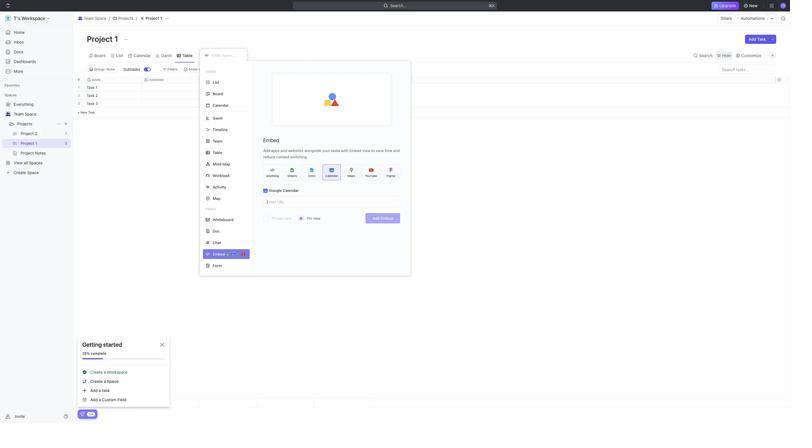 Task type: vqa. For each thing, say whether or not it's contained in the screenshot.
the Automations button
yes



Task type: describe. For each thing, give the bounding box(es) containing it.
google calendar
[[269, 188, 299, 193]]

customize
[[742, 53, 762, 58]]

add task button
[[746, 35, 770, 44]]

mind
[[213, 162, 222, 166]]

25% complete
[[82, 351, 106, 356]]

doc
[[213, 229, 220, 233]]

a for task
[[99, 388, 101, 393]]

0 horizontal spatial table
[[183, 53, 193, 58]]

0 vertical spatial projects link
[[111, 15, 135, 22]]

user group image inside team space link
[[79, 17, 82, 20]]

press space to select this row. row containing 2
[[73, 92, 85, 100]]

to for ‎task 2
[[203, 94, 207, 98]]

closed
[[199, 67, 210, 71]]

add embed
[[373, 216, 393, 221]]

2 / from the left
[[136, 16, 137, 21]]

favorites
[[5, 83, 20, 88]]

docs link
[[2, 47, 71, 57]]

workload
[[213, 173, 230, 178]]

hide button
[[716, 52, 733, 60]]

1 / from the left
[[109, 16, 110, 21]]

add embed button
[[366, 213, 401, 224]]

add task
[[749, 37, 767, 42]]

board link
[[93, 52, 106, 60]]

a for custom
[[99, 397, 101, 402]]

with
[[341, 148, 349, 153]]

figma
[[387, 174, 396, 177]]

automations
[[742, 16, 766, 21]]

apps
[[271, 148, 280, 153]]

0 vertical spatial map
[[223, 162, 230, 166]]

websites
[[288, 148, 304, 153]]

task for add task
[[758, 37, 767, 42]]

complete
[[91, 351, 106, 356]]

pin view
[[307, 216, 321, 221]]

projects inside tree
[[17, 121, 32, 126]]

2 for ‎task
[[96, 93, 98, 98]]

invite
[[15, 414, 25, 419]]

2 horizontal spatial team
[[213, 139, 222, 143]]

team space inside tree
[[14, 112, 36, 116]]

sheets
[[288, 174, 297, 177]]

youtube
[[365, 174, 378, 177]]

1/4
[[89, 412, 93, 416]]

share button
[[718, 14, 736, 23]]

google
[[269, 188, 282, 193]]

private view
[[272, 216, 292, 221]]

new for new
[[750, 3, 758, 8]]

upgrade
[[720, 3, 737, 8]]

create for create a workspace
[[90, 370, 103, 375]]

to do for task 3
[[203, 102, 213, 106]]

space inside tree
[[25, 112, 36, 116]]

0 horizontal spatial project 1
[[87, 34, 120, 44]]

search button
[[692, 52, 715, 60]]

new task
[[81, 110, 95, 114]]

inbox
[[14, 40, 24, 44]]

timeline
[[213, 127, 228, 132]]

custom
[[102, 397, 116, 402]]

table link
[[181, 52, 193, 60]]

tree inside sidebar navigation
[[2, 100, 71, 177]]

started
[[103, 341, 122, 348]]

1 vertical spatial table
[[213, 150, 222, 155]]

1 and from the left
[[281, 148, 287, 153]]

user group image inside tree
[[6, 112, 10, 116]]

25%
[[82, 351, 90, 356]]

getting
[[82, 341, 102, 348]]

0 vertical spatial project 1
[[146, 16, 162, 21]]

subtasks button
[[121, 65, 144, 74]]

press space to select this row. row containing 3
[[73, 100, 85, 108]]

calendar left "maps"
[[326, 174, 338, 177]]

create for create a space
[[90, 379, 103, 384]]

search
[[700, 53, 713, 58]]

a for workspace
[[104, 370, 106, 375]]

create a workspace
[[90, 370, 128, 375]]

context
[[276, 155, 289, 159]]

view for private view
[[284, 216, 292, 221]]

maps
[[348, 174, 356, 177]]

to do cell for ‎task 2
[[199, 92, 257, 99]]

search...
[[391, 3, 407, 8]]

embed inside button
[[381, 216, 393, 221]]

‎task 1
[[87, 85, 97, 90]]

0 horizontal spatial projects link
[[17, 119, 55, 129]]

create a space
[[90, 379, 119, 384]]

chat
[[213, 240, 221, 245]]

show
[[189, 67, 198, 71]]

grid containing ‎task 1
[[73, 76, 791, 408]]

0 horizontal spatial project
[[87, 34, 113, 44]]

team inside tree
[[14, 112, 24, 116]]

home link
[[2, 28, 71, 37]]

do for task 3
[[208, 102, 213, 106]]

add for add apps and websites alongside your tasks with embed view to save time and reduce context switching.
[[263, 148, 270, 153]]

pin
[[307, 216, 312, 221]]

row group containing ‎task 1
[[85, 83, 372, 118]]

subtasks
[[123, 67, 140, 72]]

pages
[[206, 207, 216, 211]]

1 horizontal spatial docs
[[309, 174, 316, 177]]

getting started
[[82, 341, 122, 348]]

add a task
[[90, 388, 110, 393]]

to do for ‎task 2
[[203, 94, 213, 98]]

1 vertical spatial gantt
[[213, 116, 223, 120]]

onboarding checklist button image
[[80, 412, 85, 417]]

view button
[[200, 52, 219, 60]]

do for ‎task 2
[[208, 94, 213, 98]]

press space to select this row. row containing ‎task 1
[[85, 83, 372, 92]]

gantt inside the gantt link
[[161, 53, 172, 58]]

add apps and websites alongside your tasks with embed view to save time and reduce context switching.
[[263, 148, 400, 159]]

1 inside press space to select this row. row
[[96, 85, 97, 90]]

press space to select this row. row containing 1
[[73, 83, 85, 92]]

customize button
[[734, 52, 764, 60]]

new button
[[742, 1, 762, 10]]

add for add a custom field
[[90, 397, 98, 402]]

form
[[213, 263, 222, 268]]

add for add task
[[749, 37, 757, 42]]

project 1 link
[[138, 15, 164, 22]]

switching.
[[291, 155, 308, 159]]

gantt link
[[160, 52, 172, 60]]

view for pin view
[[313, 216, 321, 221]]

0 horizontal spatial 3
[[78, 102, 80, 105]]

a for space
[[104, 379, 106, 384]]

add for add embed
[[373, 216, 380, 221]]



Task type: locate. For each thing, give the bounding box(es) containing it.
2 and from the left
[[394, 148, 400, 153]]

1 vertical spatial task
[[87, 101, 95, 106]]

table up 'show'
[[183, 53, 193, 58]]

3 inside press space to select this row. row
[[96, 101, 98, 106]]

Search tasks... text field
[[719, 65, 777, 74]]

1 horizontal spatial /
[[136, 16, 137, 21]]

close image
[[160, 343, 164, 347]]

0 vertical spatial project
[[146, 16, 159, 21]]

0 horizontal spatial view
[[284, 216, 292, 221]]

1 vertical spatial user group image
[[6, 112, 10, 116]]

1 to do from the top
[[203, 94, 213, 98]]

1 vertical spatial projects link
[[17, 119, 55, 129]]

1 vertical spatial projects
[[17, 121, 32, 126]]

board down tasks
[[213, 91, 223, 96]]

0 vertical spatial space
[[95, 16, 106, 21]]

new for new task
[[81, 110, 87, 114]]

to for task 3
[[203, 102, 207, 106]]

mind map
[[213, 162, 230, 166]]

0 horizontal spatial user group image
[[6, 112, 10, 116]]

0 horizontal spatial docs
[[14, 49, 23, 54]]

task for new task
[[88, 110, 95, 114]]

0 vertical spatial team space
[[84, 16, 106, 21]]

1 horizontal spatial board
[[213, 91, 223, 96]]

2 vertical spatial space
[[107, 379, 119, 384]]

map
[[223, 162, 230, 166], [213, 196, 221, 201]]

1 horizontal spatial new
[[750, 3, 758, 8]]

a
[[104, 370, 106, 375], [104, 379, 106, 384], [99, 388, 101, 393], [99, 397, 101, 402]]

0 horizontal spatial board
[[94, 53, 106, 58]]

2 do from the top
[[208, 102, 213, 106]]

task
[[102, 388, 110, 393]]

1 horizontal spatial table
[[213, 150, 222, 155]]

1 2 3
[[78, 86, 80, 105]]

add inside add apps and websites alongside your tasks with embed view to save time and reduce context switching.
[[263, 148, 270, 153]]

calendar up subtasks "button"
[[134, 53, 151, 58]]

embed inside add apps and websites alongside your tasks with embed view to save time and reduce context switching.
[[350, 148, 362, 153]]

add a custom field
[[90, 397, 126, 402]]

to do
[[203, 94, 213, 98], [203, 102, 213, 106]]

0 horizontal spatial 2
[[78, 94, 80, 97]]

2 inside press space to select this row. row
[[96, 93, 98, 98]]

save
[[376, 148, 384, 153]]

view left save
[[363, 148, 371, 153]]

time
[[385, 148, 393, 153]]

add for add a task
[[90, 388, 98, 393]]

1 vertical spatial new
[[81, 110, 87, 114]]

2 to do cell from the top
[[199, 100, 257, 107]]

press space to select this row. row containing ‎task 2
[[85, 92, 372, 100]]

1 horizontal spatial view
[[313, 216, 321, 221]]

workspace
[[107, 370, 128, 375]]

/
[[109, 16, 110, 21], [136, 16, 137, 21]]

0 horizontal spatial new
[[81, 110, 87, 114]]

calendar
[[134, 53, 151, 58], [213, 103, 229, 107], [326, 174, 338, 177], [283, 188, 299, 193]]

2 horizontal spatial embed
[[381, 216, 393, 221]]

new inside new button
[[750, 3, 758, 8]]

add
[[749, 37, 757, 42], [263, 148, 270, 153], [373, 216, 380, 221], [90, 388, 98, 393], [90, 397, 98, 402]]

2 for 1
[[78, 94, 80, 97]]

1 horizontal spatial list
[[213, 80, 219, 85]]

team space link inside tree
[[14, 110, 69, 119]]

task down task 3
[[88, 110, 95, 114]]

calendar down sheets
[[283, 188, 299, 193]]

1 vertical spatial to do cell
[[199, 100, 257, 107]]

view
[[363, 148, 371, 153], [284, 216, 292, 221], [313, 216, 321, 221]]

projects link
[[111, 15, 135, 22], [17, 119, 55, 129]]

0 vertical spatial task
[[758, 37, 767, 42]]

automations button
[[739, 14, 768, 23]]

gantt up timeline
[[213, 116, 223, 120]]

task down ‎task 2
[[87, 101, 95, 106]]

1 vertical spatial map
[[213, 196, 221, 201]]

1 horizontal spatial gantt
[[213, 116, 223, 120]]

user group image
[[79, 17, 82, 20], [6, 112, 10, 116]]

anything
[[266, 174, 279, 177]]

grid
[[73, 76, 791, 408]]

Enter URL text field
[[264, 197, 400, 207]]

new
[[750, 3, 758, 8], [81, 110, 87, 114]]

board left list link
[[94, 53, 106, 58]]

docs right sheets
[[309, 174, 316, 177]]

gantt
[[161, 53, 172, 58], [213, 116, 223, 120]]

press space to select this row. row containing task 3
[[85, 100, 372, 108]]

3 down ‎task 2
[[96, 101, 98, 106]]

0 vertical spatial team space link
[[77, 15, 108, 22]]

share
[[722, 16, 733, 21]]

0 vertical spatial team
[[84, 16, 94, 21]]

2 vertical spatial to
[[372, 148, 375, 153]]

1 vertical spatial team
[[14, 112, 24, 116]]

task
[[758, 37, 767, 42], [87, 101, 95, 106], [88, 110, 95, 114]]

calendar link
[[133, 52, 151, 60]]

2 ‎task from the top
[[87, 93, 95, 98]]

#
[[78, 77, 80, 82]]

1 horizontal spatial space
[[95, 16, 106, 21]]

team
[[84, 16, 94, 21], [14, 112, 24, 116], [213, 139, 222, 143]]

0 vertical spatial list
[[116, 53, 123, 58]]

2 create from the top
[[90, 379, 103, 384]]

private
[[272, 216, 283, 221]]

map down activity
[[213, 196, 221, 201]]

0 vertical spatial docs
[[14, 49, 23, 54]]

create up add a task
[[90, 379, 103, 384]]

0 horizontal spatial team space link
[[14, 110, 69, 119]]

board
[[94, 53, 106, 58], [213, 91, 223, 96]]

dashboards
[[14, 59, 36, 64]]

‎task 2
[[87, 93, 98, 98]]

a up 'task'
[[104, 379, 106, 384]]

view inside add apps and websites alongside your tasks with embed view to save time and reduce context switching.
[[363, 148, 371, 153]]

1 vertical spatial docs
[[309, 174, 316, 177]]

table up mind
[[213, 150, 222, 155]]

1 horizontal spatial team
[[84, 16, 94, 21]]

0 vertical spatial embed
[[263, 137, 280, 143]]

Enter name... field
[[211, 53, 242, 58]]

table
[[183, 53, 193, 58], [213, 150, 222, 155]]

1 vertical spatial ‎task
[[87, 93, 95, 98]]

1 vertical spatial create
[[90, 379, 103, 384]]

task 3
[[87, 101, 98, 106]]

0 horizontal spatial gantt
[[161, 53, 172, 58]]

0 horizontal spatial /
[[109, 16, 110, 21]]

tree
[[2, 100, 71, 177]]

1 vertical spatial team space link
[[14, 110, 69, 119]]

1 vertical spatial space
[[25, 112, 36, 116]]

list down tasks
[[213, 80, 219, 85]]

docs inside sidebar navigation
[[14, 49, 23, 54]]

row group
[[73, 83, 85, 118], [85, 83, 372, 118], [776, 83, 790, 118], [776, 399, 790, 408]]

list up subtasks "button"
[[116, 53, 123, 58]]

your
[[322, 148, 330, 153]]

new inside grid
[[81, 110, 87, 114]]

1 create from the top
[[90, 370, 103, 375]]

1 vertical spatial embed
[[350, 148, 362, 153]]

2 horizontal spatial view
[[363, 148, 371, 153]]

0 horizontal spatial team
[[14, 112, 24, 116]]

and right time on the top of page
[[394, 148, 400, 153]]

2 to do from the top
[[203, 102, 213, 106]]

1 vertical spatial team space
[[14, 112, 36, 116]]

0 vertical spatial do
[[208, 94, 213, 98]]

calendar up timeline
[[213, 103, 229, 107]]

create up create a space
[[90, 370, 103, 375]]

view right pin
[[313, 216, 321, 221]]

new down task 3
[[81, 110, 87, 114]]

1 vertical spatial project 1
[[87, 34, 120, 44]]

0 vertical spatial new
[[750, 3, 758, 8]]

list link
[[115, 52, 123, 60]]

0 vertical spatial user group image
[[79, 17, 82, 20]]

a down add a task
[[99, 397, 101, 402]]

0 vertical spatial to do
[[203, 94, 213, 98]]

0 vertical spatial projects
[[118, 16, 134, 21]]

1 horizontal spatial project
[[146, 16, 159, 21]]

2 vertical spatial team
[[213, 139, 222, 143]]

‎task
[[87, 85, 95, 90], [87, 93, 95, 98]]

3 left task 3
[[78, 102, 80, 105]]

add inside add embed button
[[373, 216, 380, 221]]

3
[[96, 101, 98, 106], [78, 102, 80, 105]]

1 horizontal spatial and
[[394, 148, 400, 153]]

1 horizontal spatial embed
[[350, 148, 362, 153]]

hide
[[723, 53, 732, 58]]

docs down inbox
[[14, 49, 23, 54]]

2 left ‎task 2
[[78, 94, 80, 97]]

to do cell
[[199, 92, 257, 99], [199, 100, 257, 107]]

task inside add task button
[[758, 37, 767, 42]]

spaces
[[5, 93, 17, 97]]

add inside add task button
[[749, 37, 757, 42]]

1 vertical spatial list
[[213, 80, 219, 85]]

1 inside "1 2 3"
[[78, 86, 80, 89]]

do down tasks
[[208, 94, 213, 98]]

whiteboard
[[213, 217, 234, 222]]

0 horizontal spatial and
[[281, 148, 287, 153]]

1 to do cell from the top
[[199, 92, 257, 99]]

do up timeline
[[208, 102, 213, 106]]

1 vertical spatial do
[[208, 102, 213, 106]]

gantt left table link
[[161, 53, 172, 58]]

inbox link
[[2, 38, 71, 47]]

1 horizontal spatial projects link
[[111, 15, 135, 22]]

0 vertical spatial board
[[94, 53, 106, 58]]

task up customize
[[758, 37, 767, 42]]

2 inside "1 2 3"
[[78, 94, 80, 97]]

a up create a space
[[104, 370, 106, 375]]

upgrade link
[[712, 2, 740, 10]]

⌘k
[[489, 3, 495, 8]]

view
[[207, 53, 217, 58]]

2 vertical spatial embed
[[381, 216, 393, 221]]

reduce
[[263, 155, 275, 159]]

favorites button
[[2, 82, 22, 89]]

activity
[[213, 185, 226, 189]]

1 vertical spatial to do
[[203, 102, 213, 106]]

a left 'task'
[[99, 388, 101, 393]]

task inside press space to select this row. row
[[87, 101, 95, 106]]

sidebar navigation
[[0, 11, 73, 423]]

‎task for ‎task 2
[[87, 93, 95, 98]]

and up context
[[281, 148, 287, 153]]

1 horizontal spatial 3
[[96, 101, 98, 106]]

team space link
[[77, 15, 108, 22], [14, 110, 69, 119]]

1 vertical spatial project
[[87, 34, 113, 44]]

and
[[281, 148, 287, 153], [394, 148, 400, 153]]

2 up task 3
[[96, 93, 98, 98]]

‎task up ‎task 2
[[87, 85, 95, 90]]

projects
[[118, 16, 134, 21], [17, 121, 32, 126]]

view right private
[[284, 216, 292, 221]]

project
[[146, 16, 159, 21], [87, 34, 113, 44]]

2 vertical spatial task
[[88, 110, 95, 114]]

1 do from the top
[[208, 94, 213, 98]]

docs
[[14, 49, 23, 54], [309, 174, 316, 177]]

project 1
[[146, 16, 162, 21], [87, 34, 120, 44]]

0 horizontal spatial embed
[[263, 137, 280, 143]]

0 vertical spatial table
[[183, 53, 193, 58]]

2 horizontal spatial space
[[107, 379, 119, 384]]

0 horizontal spatial space
[[25, 112, 36, 116]]

0 vertical spatial ‎task
[[87, 85, 95, 90]]

1 vertical spatial board
[[213, 91, 223, 96]]

0 vertical spatial to do cell
[[199, 92, 257, 99]]

to do cell for task 3
[[199, 100, 257, 107]]

home
[[14, 30, 25, 35]]

to inside add apps and websites alongside your tasks with embed view to save time and reduce context switching.
[[372, 148, 375, 153]]

0 vertical spatial gantt
[[161, 53, 172, 58]]

1 horizontal spatial projects
[[118, 16, 134, 21]]

0 horizontal spatial list
[[116, 53, 123, 58]]

1 horizontal spatial map
[[223, 162, 230, 166]]

1 horizontal spatial team space link
[[77, 15, 108, 22]]

dashboards link
[[2, 57, 71, 66]]

tasks
[[206, 70, 216, 73]]

1
[[160, 16, 162, 21], [114, 34, 118, 44], [96, 85, 97, 90], [78, 86, 80, 89]]

1 horizontal spatial user group image
[[79, 17, 82, 20]]

press space to select this row. row
[[73, 83, 85, 92], [85, 83, 372, 92], [73, 92, 85, 100], [85, 92, 372, 100], [73, 100, 85, 108], [85, 100, 372, 108], [85, 399, 372, 408]]

map right mind
[[223, 162, 230, 166]]

0 horizontal spatial projects
[[17, 121, 32, 126]]

embed
[[263, 137, 280, 143], [350, 148, 362, 153], [381, 216, 393, 221]]

1 horizontal spatial team space
[[84, 16, 106, 21]]

view button
[[200, 49, 219, 62]]

show closed button
[[182, 66, 212, 73]]

0 vertical spatial to
[[203, 94, 207, 98]]

alongside
[[305, 148, 321, 153]]

cell
[[142, 83, 199, 91], [199, 83, 257, 91], [257, 83, 314, 91], [142, 92, 199, 99], [257, 92, 314, 99], [142, 100, 199, 107], [257, 100, 314, 107]]

tree containing team space
[[2, 100, 71, 177]]

0 horizontal spatial team space
[[14, 112, 36, 116]]

calendar inside 'link'
[[134, 53, 151, 58]]

0 horizontal spatial map
[[213, 196, 221, 201]]

1 horizontal spatial project 1
[[146, 16, 162, 21]]

‎task down ‎task 1
[[87, 93, 95, 98]]

1 vertical spatial to
[[203, 102, 207, 106]]

new up automations
[[750, 3, 758, 8]]

space
[[95, 16, 106, 21], [25, 112, 36, 116], [107, 379, 119, 384]]

‎task for ‎task 1
[[87, 85, 95, 90]]

0 vertical spatial create
[[90, 370, 103, 375]]

row
[[85, 76, 372, 83]]

onboarding checklist button element
[[80, 412, 85, 417]]

tasks
[[331, 148, 340, 153]]

show closed
[[189, 67, 210, 71]]

1 ‎task from the top
[[87, 85, 95, 90]]

row group containing 1 2 3
[[73, 83, 85, 118]]

field
[[118, 397, 126, 402]]



